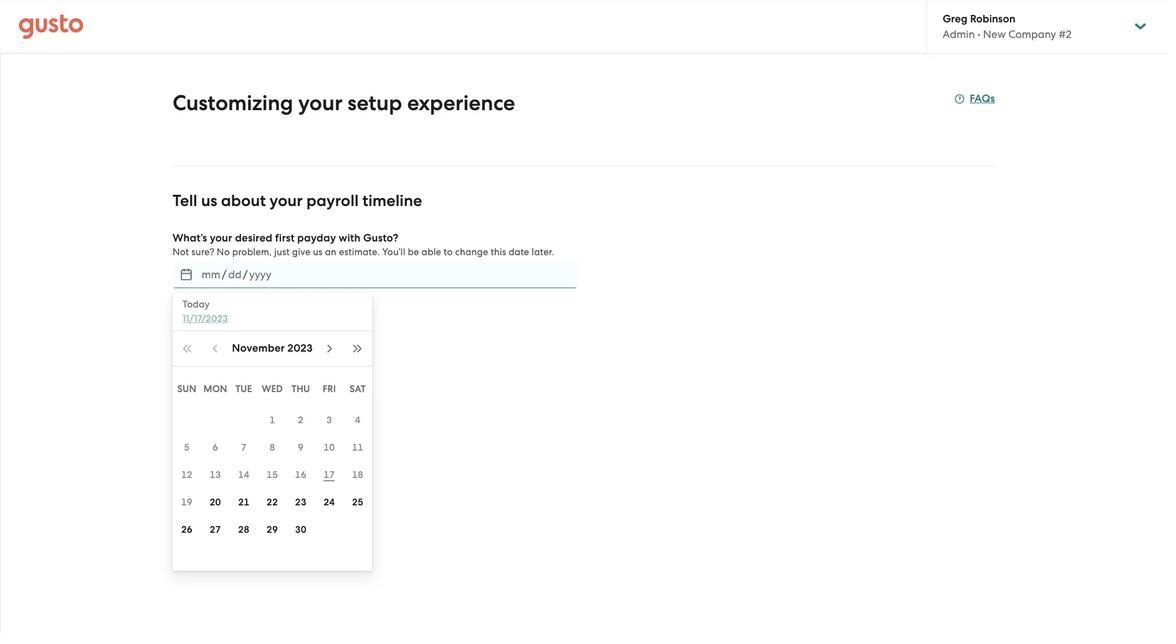 Task type: locate. For each thing, give the bounding box(es) containing it.
8
[[270, 443, 275, 454]]

november 2023 grid
[[173, 372, 372, 572]]

2 vertical spatial your
[[210, 232, 232, 245]]

1 / from the left
[[222, 269, 227, 281]]

about
[[221, 191, 266, 211]]

0 horizontal spatial /
[[222, 269, 227, 281]]

your for setup
[[298, 90, 343, 116]]

2 / from the left
[[243, 269, 248, 281]]

10
[[324, 443, 335, 454]]

Year (yyyy) field
[[248, 265, 273, 285]]

30 button
[[287, 517, 315, 544]]

0 horizontal spatial us
[[201, 191, 217, 211]]

7 button
[[230, 435, 258, 462]]

3
[[327, 415, 332, 426]]

sat
[[350, 384, 366, 395]]

greg
[[943, 12, 968, 26]]

19
[[181, 497, 193, 509]]

15
[[267, 470, 278, 481]]

4 button
[[344, 407, 372, 435]]

21
[[238, 497, 250, 509]]

9 button
[[287, 435, 315, 462]]

16
[[295, 470, 307, 481]]

us
[[201, 191, 217, 211], [313, 247, 323, 258]]

your left setup
[[298, 90, 343, 116]]

/
[[222, 269, 227, 281], [243, 269, 248, 281]]

22 button
[[258, 489, 287, 517]]

28
[[238, 525, 250, 536]]

13
[[210, 470, 221, 481]]

8 button
[[258, 435, 287, 462]]

17
[[324, 470, 335, 481]]

date
[[509, 247, 530, 258]]

12 button
[[173, 462, 201, 489]]

18 button
[[344, 462, 372, 489]]

november 2023 element
[[232, 342, 313, 357]]

1 vertical spatial your
[[270, 191, 303, 211]]

14
[[238, 470, 250, 481]]

10 button
[[315, 435, 344, 462]]

20 button
[[201, 489, 230, 517]]

november 2023
[[232, 342, 313, 355]]

your inside the what's your desired first payday with gusto? not sure? no problem, just give us an estimate. you'll be able to change this date later.
[[210, 232, 232, 245]]

1 horizontal spatial /
[[243, 269, 248, 281]]

payday
[[297, 232, 336, 245]]

tue
[[236, 384, 252, 395]]

11
[[352, 443, 364, 454]]

greg robinson admin • new company #2
[[943, 12, 1072, 41]]

0 vertical spatial your
[[298, 90, 343, 116]]

to
[[444, 247, 453, 258]]

faqs button
[[955, 92, 996, 107]]

mon
[[203, 384, 227, 395]]

11 button
[[344, 435, 372, 462]]

28 button
[[230, 517, 258, 544]]

your up first
[[270, 191, 303, 211]]

just
[[274, 247, 290, 258]]

setup
[[348, 90, 402, 116]]

experience
[[407, 90, 515, 116]]

23
[[295, 497, 307, 509]]

thu
[[292, 384, 310, 395]]

13 button
[[201, 462, 230, 489]]

1 horizontal spatial us
[[313, 247, 323, 258]]

14 button
[[230, 462, 258, 489]]

gusto?
[[363, 232, 399, 245]]

•
[[978, 28, 981, 41]]

later.
[[532, 247, 555, 258]]

new
[[984, 28, 1006, 41]]

us right tell
[[201, 191, 217, 211]]

sun
[[177, 384, 196, 395]]

tell us about your payroll timeline
[[173, 191, 422, 211]]

6
[[213, 443, 218, 454]]

your up 'no'
[[210, 232, 232, 245]]

tell
[[173, 191, 197, 211]]

1 button
[[258, 407, 287, 435]]

customizing your setup experience
[[173, 90, 515, 116]]

Month (mm) field
[[200, 265, 222, 285]]

30
[[295, 525, 307, 536]]

today
[[183, 299, 210, 310]]

1 vertical spatial us
[[313, 247, 323, 258]]

18
[[352, 470, 364, 481]]

cell
[[173, 407, 201, 435]]

choose date dialog
[[173, 294, 372, 572]]

/ down 'no'
[[222, 269, 227, 281]]

change
[[455, 247, 489, 258]]

3 button
[[315, 407, 344, 435]]

payroll
[[307, 191, 359, 211]]

/ down problem,
[[243, 269, 248, 281]]

26 button
[[173, 517, 201, 544]]

20
[[210, 497, 221, 509]]

able
[[422, 247, 441, 258]]

19 button
[[173, 489, 201, 517]]

us left an
[[313, 247, 323, 258]]

admin
[[943, 28, 975, 41]]

faqs
[[970, 92, 996, 105]]



Task type: vqa. For each thing, say whether or not it's contained in the screenshot.


Task type: describe. For each thing, give the bounding box(es) containing it.
with
[[339, 232, 361, 245]]

estimate.
[[339, 247, 380, 258]]

1
[[270, 415, 275, 426]]

4
[[355, 415, 361, 426]]

company
[[1009, 28, 1057, 41]]

22
[[267, 497, 278, 509]]

0 vertical spatial us
[[201, 191, 217, 211]]

23 button
[[287, 489, 315, 517]]

give
[[292, 247, 311, 258]]

you'll
[[382, 247, 406, 258]]

5
[[184, 443, 190, 454]]

not
[[173, 247, 189, 258]]

2023
[[288, 342, 313, 355]]

5 button
[[173, 435, 201, 462]]

back button
[[173, 342, 227, 372]]

26
[[181, 525, 193, 536]]

2
[[298, 415, 304, 426]]

Day (dd) field
[[227, 265, 243, 285]]

16 button
[[287, 462, 315, 489]]

21 button
[[230, 489, 258, 517]]

timeline
[[363, 191, 422, 211]]

24
[[324, 497, 335, 509]]

back
[[188, 350, 212, 363]]

29 button
[[258, 517, 287, 544]]

november
[[232, 342, 285, 355]]

24 button
[[315, 489, 344, 517]]

what's
[[173, 232, 207, 245]]

25 button
[[344, 489, 372, 517]]

what's your desired first payday with gusto? not sure? no problem, just give us an estimate. you'll be able to change this date later.
[[173, 232, 555, 258]]

no
[[217, 247, 230, 258]]

2 button
[[287, 407, 315, 435]]

fri
[[323, 384, 336, 395]]

12
[[181, 470, 193, 481]]

6 button
[[201, 435, 230, 462]]

29
[[267, 525, 278, 536]]

this
[[491, 247, 506, 258]]

be
[[408, 247, 419, 258]]

desired
[[235, 232, 273, 245]]

cell inside november 2023 grid
[[173, 407, 201, 435]]

sure?
[[191, 247, 214, 258]]

us inside the what's your desired first payday with gusto? not sure? no problem, just give us an estimate. you'll be able to change this date later.
[[313, 247, 323, 258]]

17 button
[[315, 462, 344, 489]]

robinson
[[971, 12, 1016, 26]]

15 button
[[258, 462, 287, 489]]

#2
[[1059, 28, 1072, 41]]

25
[[352, 497, 364, 509]]

7
[[241, 443, 247, 454]]

9
[[298, 443, 304, 454]]

home image
[[19, 14, 84, 39]]

problem,
[[232, 247, 272, 258]]

your for desired
[[210, 232, 232, 245]]

27 button
[[201, 517, 230, 544]]

27
[[210, 525, 221, 536]]



